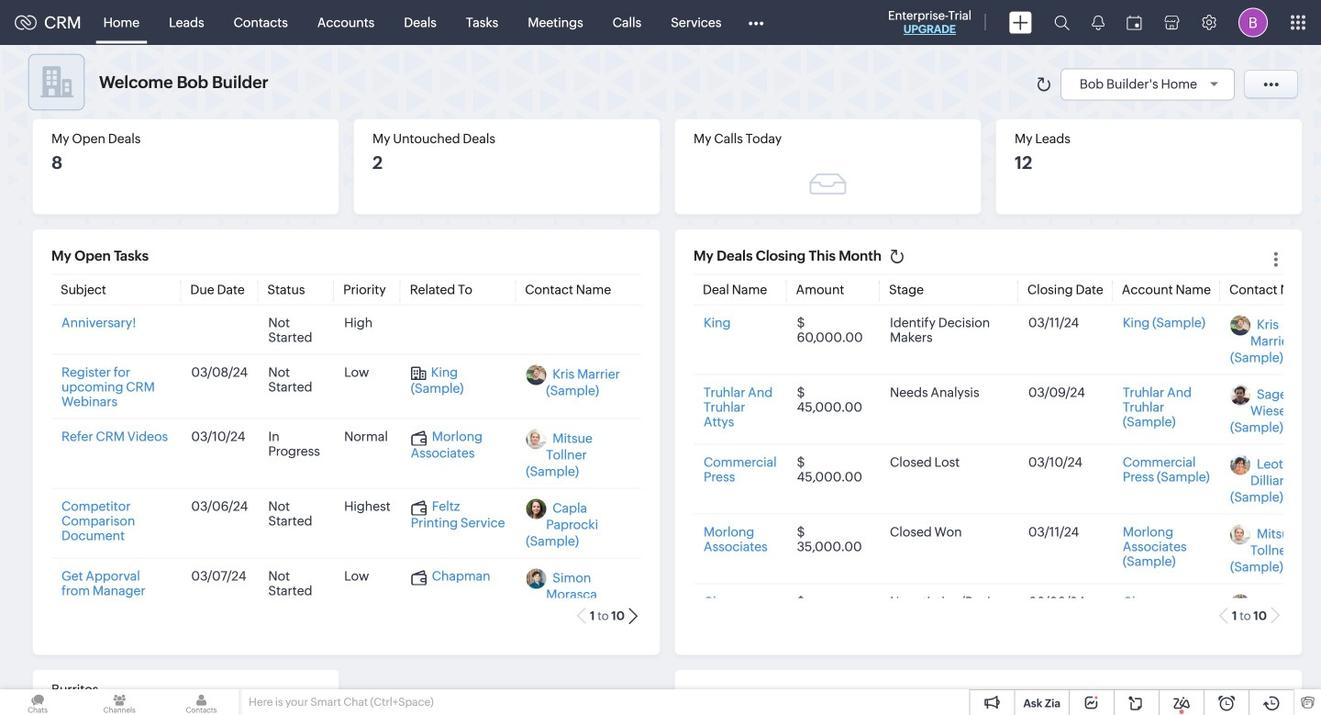 Task type: locate. For each thing, give the bounding box(es) containing it.
profile image
[[1239, 8, 1269, 37]]

create menu element
[[999, 0, 1044, 45]]

search image
[[1055, 15, 1070, 30]]



Task type: describe. For each thing, give the bounding box(es) containing it.
search element
[[1044, 0, 1081, 45]]

logo image
[[15, 15, 37, 30]]

chats image
[[0, 689, 75, 715]]

signals image
[[1092, 15, 1105, 30]]

create menu image
[[1010, 11, 1033, 34]]

signals element
[[1081, 0, 1116, 45]]

contacts image
[[164, 689, 239, 715]]

channels image
[[82, 689, 157, 715]]

Other Modules field
[[737, 8, 776, 37]]

profile element
[[1228, 0, 1280, 45]]

calendar image
[[1127, 15, 1143, 30]]



Task type: vqa. For each thing, say whether or not it's contained in the screenshot.
the logo
yes



